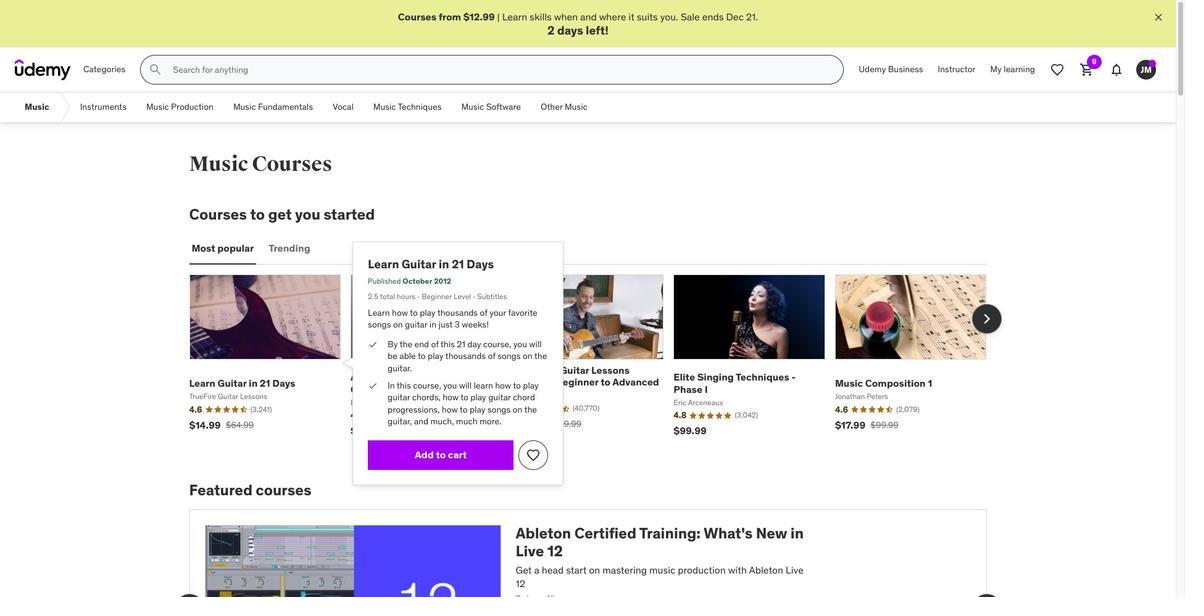 Task type: vqa. For each thing, say whether or not it's contained in the screenshot.
Preview This Course BUTTON
no



Task type: locate. For each thing, give the bounding box(es) containing it.
instruments
[[80, 101, 127, 113]]

started
[[324, 205, 375, 224]]

on up by
[[393, 319, 403, 330]]

music for music software
[[462, 101, 484, 113]]

songs up complete at the bottom
[[498, 351, 521, 362]]

0 horizontal spatial learn guitar in 21 days link
[[189, 377, 295, 390]]

in inside learn how to play thousands of your favorite songs on guitar in just 3 weeks!
[[430, 319, 437, 330]]

1 vertical spatial beginner
[[556, 376, 599, 389]]

music
[[25, 101, 49, 113], [146, 101, 169, 113], [233, 101, 256, 113], [373, 101, 396, 113], [462, 101, 484, 113], [565, 101, 588, 113], [189, 151, 248, 177], [835, 377, 863, 390]]

you left learn
[[443, 380, 457, 391]]

guitar up end at the bottom left
[[405, 319, 428, 330]]

1 horizontal spatial courses
[[252, 151, 332, 177]]

to inside complete guitar lessons system - beginner to advanced
[[601, 376, 611, 389]]

0 vertical spatial 21
[[452, 257, 464, 271]]

it
[[629, 10, 635, 23]]

course, right day
[[483, 339, 511, 350]]

1 vertical spatial songs
[[498, 351, 521, 362]]

will up complete at the bottom
[[529, 339, 542, 350]]

1 horizontal spatial of
[[480, 307, 488, 318]]

will inside in this course, you will learn how to play guitar chords, how to play guitar chord progressions, how to play songs on the guitar, and much, much more.
[[459, 380, 472, 391]]

you for started
[[295, 205, 320, 224]]

my learning link
[[983, 55, 1043, 85]]

beginner
[[422, 292, 452, 301], [556, 376, 599, 389]]

1 horizontal spatial days
[[467, 257, 494, 271]]

3241 reviews element
[[250, 405, 272, 415]]

music for music composition 1
[[835, 377, 863, 390]]

1 horizontal spatial techniques
[[736, 371, 790, 384]]

1 horizontal spatial course,
[[483, 339, 511, 350]]

be
[[388, 351, 398, 362]]

this right in
[[397, 380, 411, 391]]

and inside courses from $12.99 | learn skills when and where it suits you. sale ends dec 21. 2 days left!
[[580, 10, 597, 23]]

0 horizontal spatial lessons
[[240, 392, 267, 401]]

12
[[547, 542, 563, 561], [516, 578, 525, 590]]

this inside in this course, you will learn how to play guitar chords, how to play guitar chord progressions, how to play songs on the guitar, and much, much more.
[[397, 380, 411, 391]]

songs inside in this course, you will learn how to play guitar chords, how to play guitar chord progressions, how to play songs on the guitar, and much, much more.
[[488, 404, 511, 415]]

2 horizontal spatial of
[[488, 351, 496, 362]]

lessons inside learn guitar in 21 days truefire guitar lessons
[[240, 392, 267, 401]]

1 horizontal spatial ableton
[[749, 564, 784, 577]]

0 horizontal spatial you
[[295, 205, 320, 224]]

2 horizontal spatial courses
[[398, 10, 437, 23]]

favorite
[[508, 307, 538, 318]]

0 horizontal spatial will
[[459, 380, 472, 391]]

able
[[400, 351, 416, 362]]

$14.99
[[189, 419, 221, 431]]

2 vertical spatial 21
[[260, 377, 270, 390]]

21 up (3,241)
[[260, 377, 270, 390]]

to inside by the end of this 21 day course, you will be able to play thousands of songs on the guitar.
[[418, 351, 426, 362]]

1 vertical spatial will
[[459, 380, 472, 391]]

1 vertical spatial you
[[514, 339, 527, 350]]

how inside learn how to play thousands of your favorite songs on guitar in just 3 weeks!
[[392, 307, 408, 318]]

songs up more.
[[488, 404, 511, 415]]

21 for learn guitar in 21 days truefire guitar lessons
[[260, 377, 270, 390]]

elite singing techniques - phase i
[[674, 371, 796, 395]]

guitar inside learn how to play thousands of your favorite songs on guitar in just 3 weeks!
[[405, 319, 428, 330]]

songs up xsmall image
[[368, 319, 391, 330]]

2 vertical spatial you
[[443, 380, 457, 391]]

1 vertical spatial course,
[[413, 380, 441, 391]]

how right chords, at the left bottom of page
[[443, 392, 459, 403]]

learn right |
[[502, 10, 527, 23]]

12 up head
[[547, 542, 563, 561]]

music software
[[462, 101, 521, 113]]

how
[[392, 307, 408, 318], [495, 380, 511, 391], [443, 392, 459, 403], [442, 404, 458, 415]]

with
[[728, 564, 747, 577]]

head
[[542, 564, 564, 577]]

songs inside learn how to play thousands of your favorite songs on guitar in just 3 weeks!
[[368, 319, 391, 330]]

categories button
[[76, 55, 133, 85]]

to inside learn how to play thousands of your favorite songs on guitar in just 3 weeks!
[[410, 307, 418, 318]]

0 vertical spatial course,
[[483, 339, 511, 350]]

get
[[516, 564, 532, 577]]

course,
[[483, 339, 511, 350], [413, 380, 441, 391]]

learn guitar in 21 days link up (3,241)
[[189, 377, 295, 390]]

days for learn guitar in 21 days published october 2012
[[467, 257, 494, 271]]

1 vertical spatial 21
[[457, 339, 466, 350]]

beginner down '2012'
[[422, 292, 452, 301]]

learn guitar in 21 days link for beginner level
[[368, 257, 494, 271]]

1 vertical spatial ableton
[[749, 564, 784, 577]]

play
[[420, 307, 436, 318], [428, 351, 444, 362], [523, 380, 539, 391], [471, 392, 486, 403], [470, 404, 486, 415]]

carousel element
[[189, 275, 1002, 453]]

0 horizontal spatial of
[[431, 339, 439, 350]]

elite singing techniques - phase i link
[[674, 371, 796, 395]]

0 vertical spatial learn guitar in 21 days link
[[368, 257, 494, 271]]

and down "progressions,"
[[414, 416, 429, 427]]

learn inside courses from $12.99 | learn skills when and where it suits you. sale ends dec 21. 2 days left!
[[502, 10, 527, 23]]

vocal
[[333, 101, 354, 113]]

1 vertical spatial 12
[[516, 578, 525, 590]]

21 left day
[[457, 339, 466, 350]]

ableton
[[516, 524, 571, 544], [749, 564, 784, 577]]

1 vertical spatial live
[[786, 564, 804, 577]]

learn inside learn guitar in 21 days truefire guitar lessons
[[189, 377, 215, 390]]

day
[[468, 339, 481, 350]]

guitar inside learn guitar in 21 days published october 2012
[[402, 257, 436, 271]]

music
[[650, 564, 676, 577]]

in up (3,241)
[[249, 377, 258, 390]]

you up complete at the bottom
[[514, 339, 527, 350]]

- inside elite singing techniques - phase i
[[792, 371, 796, 384]]

subtitles
[[477, 292, 507, 301]]

ableton right with
[[749, 564, 784, 577]]

just
[[439, 319, 453, 330]]

weeks!
[[462, 319, 489, 330]]

in
[[439, 257, 449, 271], [430, 319, 437, 330], [249, 377, 258, 390], [791, 524, 804, 544]]

on
[[393, 319, 403, 330], [523, 351, 533, 362], [513, 404, 523, 415], [589, 564, 600, 577]]

0 vertical spatial courses
[[398, 10, 437, 23]]

learn for learn how to play thousands of your favorite songs on guitar in just 3 weeks!
[[368, 307, 390, 318]]

music production link
[[136, 93, 223, 122]]

and up left!
[[580, 10, 597, 23]]

1 vertical spatial days
[[272, 377, 295, 390]]

learn guitar in 21 days truefire guitar lessons
[[189, 377, 295, 401]]

wishlist image
[[526, 448, 541, 463]]

you right get
[[295, 205, 320, 224]]

0 horizontal spatial and
[[414, 416, 429, 427]]

0 vertical spatial this
[[441, 339, 455, 350]]

on up complete at the bottom
[[523, 351, 533, 362]]

popular
[[217, 242, 254, 255]]

play inside by the end of this 21 day course, you will be able to play thousands of songs on the guitar.
[[428, 351, 444, 362]]

to
[[250, 205, 265, 224], [410, 307, 418, 318], [418, 351, 426, 362], [601, 376, 611, 389], [513, 380, 521, 391], [461, 392, 469, 403], [460, 404, 468, 415], [436, 449, 446, 461]]

progressions,
[[388, 404, 440, 415]]

this inside by the end of this 21 day course, you will be able to play thousands of songs on the guitar.
[[441, 339, 455, 350]]

mastering
[[603, 564, 647, 577]]

guitar
[[402, 257, 436, 271], [560, 364, 589, 377], [218, 377, 247, 390], [218, 392, 238, 401]]

live down new
[[786, 564, 804, 577]]

1
[[928, 377, 933, 390]]

$14.99 $64.99
[[189, 419, 254, 431]]

0 horizontal spatial -
[[550, 376, 554, 389]]

techniques inside elite singing techniques - phase i
[[736, 371, 790, 384]]

days inside learn guitar in 21 days published october 2012
[[467, 257, 494, 271]]

techniques
[[398, 101, 442, 113], [736, 371, 790, 384]]

live up the get at the bottom left of page
[[516, 542, 544, 561]]

guitar right truefire
[[218, 392, 238, 401]]

most
[[192, 242, 215, 255]]

0 horizontal spatial 12
[[516, 578, 525, 590]]

1 horizontal spatial beginner
[[556, 376, 599, 389]]

learn for learn guitar in 21 days published october 2012
[[368, 257, 399, 271]]

1 vertical spatial techniques
[[736, 371, 790, 384]]

ableton up a
[[516, 524, 571, 544]]

business
[[888, 64, 923, 75]]

0 vertical spatial thousands
[[438, 307, 478, 318]]

21 inside learn guitar in 21 days published october 2012
[[452, 257, 464, 271]]

1 vertical spatial courses
[[252, 151, 332, 177]]

hours
[[397, 292, 416, 301]]

of up learn
[[488, 351, 496, 362]]

you inside in this course, you will learn how to play guitar chords, how to play guitar chord progressions, how to play songs on the guitar, and much, much more.
[[443, 380, 457, 391]]

learn inside learn how to play thousands of your favorite songs on guitar in just 3 weeks!
[[368, 307, 390, 318]]

1 vertical spatial this
[[397, 380, 411, 391]]

learn inside learn guitar in 21 days published october 2012
[[368, 257, 399, 271]]

2 horizontal spatial you
[[514, 339, 527, 350]]

lessons inside complete guitar lessons system - beginner to advanced
[[592, 364, 630, 377]]

0 horizontal spatial course,
[[413, 380, 441, 391]]

in left just
[[430, 319, 437, 330]]

instructor link
[[931, 55, 983, 85]]

2 vertical spatial the
[[524, 404, 537, 415]]

1 horizontal spatial learn guitar in 21 days link
[[368, 257, 494, 271]]

and
[[580, 10, 597, 23], [414, 416, 429, 427]]

0 horizontal spatial courses
[[189, 205, 247, 224]]

skills
[[530, 10, 552, 23]]

suits
[[637, 10, 658, 23]]

days inside learn guitar in 21 days truefire guitar lessons
[[272, 377, 295, 390]]

play up the chord
[[523, 380, 539, 391]]

on inside ableton certified training: what's new in live 12 get a head start on mastering music production with ableton live 12
[[589, 564, 600, 577]]

2 vertical spatial courses
[[189, 205, 247, 224]]

music inside carousel element
[[835, 377, 863, 390]]

0 vertical spatial and
[[580, 10, 597, 23]]

course, up chords, at the left bottom of page
[[413, 380, 441, 391]]

guitar down in
[[388, 392, 410, 403]]

this down just
[[441, 339, 455, 350]]

courses up courses to get you started
[[252, 151, 332, 177]]

other
[[541, 101, 563, 113]]

truefire
[[189, 392, 216, 401]]

0 vertical spatial will
[[529, 339, 542, 350]]

0 vertical spatial days
[[467, 257, 494, 271]]

0 horizontal spatial days
[[272, 377, 295, 390]]

on inside learn how to play thousands of your favorite songs on guitar in just 3 weeks!
[[393, 319, 403, 330]]

2.5
[[368, 292, 378, 301]]

1 horizontal spatial this
[[441, 339, 455, 350]]

will left learn
[[459, 380, 472, 391]]

of left 'your'
[[480, 307, 488, 318]]

courses up the most popular
[[189, 205, 247, 224]]

1 vertical spatial of
[[431, 339, 439, 350]]

learn down 2.5
[[368, 307, 390, 318]]

1 vertical spatial and
[[414, 416, 429, 427]]

on right start
[[589, 564, 600, 577]]

this
[[441, 339, 455, 350], [397, 380, 411, 391]]

1 vertical spatial lessons
[[240, 392, 267, 401]]

beginner right system
[[556, 376, 599, 389]]

on down the chord
[[513, 404, 523, 415]]

learn
[[502, 10, 527, 23], [368, 257, 399, 271], [368, 307, 390, 318], [189, 377, 215, 390]]

1 vertical spatial thousands
[[446, 351, 486, 362]]

0 horizontal spatial ableton
[[516, 524, 571, 544]]

0 vertical spatial songs
[[368, 319, 391, 330]]

play down end at the bottom left
[[428, 351, 444, 362]]

get
[[268, 205, 292, 224]]

chord
[[513, 392, 535, 403]]

guitar
[[405, 319, 428, 330], [388, 392, 410, 403], [488, 392, 511, 403]]

guitar inside complete guitar lessons system - beginner to advanced
[[560, 364, 589, 377]]

of
[[480, 307, 488, 318], [431, 339, 439, 350], [488, 351, 496, 362]]

in right new
[[791, 524, 804, 544]]

0 horizontal spatial this
[[397, 380, 411, 391]]

1 vertical spatial learn guitar in 21 days link
[[189, 377, 295, 390]]

guitar up $64.99
[[218, 377, 247, 390]]

1 horizontal spatial -
[[792, 371, 796, 384]]

learn up truefire
[[189, 377, 215, 390]]

0 vertical spatial live
[[516, 542, 544, 561]]

21 inside learn guitar in 21 days truefire guitar lessons
[[260, 377, 270, 390]]

0 vertical spatial beginner
[[422, 292, 452, 301]]

music techniques link
[[364, 93, 452, 122]]

wishlist image
[[1050, 62, 1065, 77]]

0 vertical spatial you
[[295, 205, 320, 224]]

21 up the level
[[452, 257, 464, 271]]

other music link
[[531, 93, 598, 122]]

in up '2012'
[[439, 257, 449, 271]]

by the end of this 21 day course, you will be able to play thousands of songs on the guitar.
[[388, 339, 547, 374]]

the up complete at the bottom
[[535, 351, 547, 362]]

in inside learn guitar in 21 days truefire guitar lessons
[[249, 377, 258, 390]]

music for music production
[[146, 101, 169, 113]]

1 horizontal spatial will
[[529, 339, 542, 350]]

thousands
[[438, 307, 478, 318], [446, 351, 486, 362]]

a
[[534, 564, 540, 577]]

0 horizontal spatial beginner
[[422, 292, 452, 301]]

0 vertical spatial techniques
[[398, 101, 442, 113]]

lessons
[[592, 364, 630, 377], [240, 392, 267, 401]]

1 horizontal spatial lessons
[[592, 364, 630, 377]]

courses left 'from'
[[398, 10, 437, 23]]

the up able
[[400, 339, 413, 350]]

guitar right complete at the bottom
[[560, 364, 589, 377]]

how down hours
[[392, 307, 408, 318]]

thousands up 3
[[438, 307, 478, 318]]

0 vertical spatial the
[[400, 339, 413, 350]]

courses inside courses from $12.99 | learn skills when and where it suits you. sale ends dec 21. 2 days left!
[[398, 10, 437, 23]]

12 down the get at the bottom left of page
[[516, 578, 525, 590]]

you
[[295, 205, 320, 224], [514, 339, 527, 350], [443, 380, 457, 391]]

0 vertical spatial lessons
[[592, 364, 630, 377]]

when
[[554, 10, 578, 23]]

the down the chord
[[524, 404, 537, 415]]

thousands down day
[[446, 351, 486, 362]]

music software link
[[452, 93, 531, 122]]

learn for learn guitar in 21 days truefire guitar lessons
[[189, 377, 215, 390]]

to inside button
[[436, 449, 446, 461]]

in
[[388, 380, 395, 391]]

xsmall image
[[368, 380, 378, 392]]

courses
[[398, 10, 437, 23], [252, 151, 332, 177], [189, 205, 247, 224]]

1 horizontal spatial you
[[443, 380, 457, 391]]

learn guitar in 21 days link up '2012'
[[368, 257, 494, 271]]

play down beginner level
[[420, 307, 436, 318]]

complete
[[512, 364, 558, 377]]

0 vertical spatial of
[[480, 307, 488, 318]]

0 vertical spatial 12
[[547, 542, 563, 561]]

xsmall image
[[368, 339, 378, 351]]

live
[[516, 542, 544, 561], [786, 564, 804, 577]]

vocal link
[[323, 93, 364, 122]]

guitar up october
[[402, 257, 436, 271]]

2 vertical spatial songs
[[488, 404, 511, 415]]

production
[[678, 564, 726, 577]]

of right end at the bottom left
[[431, 339, 439, 350]]

fundamentals
[[258, 101, 313, 113]]

1 horizontal spatial and
[[580, 10, 597, 23]]

my
[[991, 64, 1002, 75]]

learn up the published
[[368, 257, 399, 271]]



Task type: describe. For each thing, give the bounding box(es) containing it.
courses for from
[[398, 10, 437, 23]]

total
[[380, 292, 395, 301]]

udemy image
[[15, 59, 71, 80]]

music for music techniques
[[373, 101, 396, 113]]

guitar down learn
[[488, 392, 511, 403]]

thousands inside learn how to play thousands of your favorite songs on guitar in just 3 weeks!
[[438, 307, 478, 318]]

jm
[[1141, 64, 1152, 75]]

you have alerts image
[[1149, 60, 1156, 67]]

learn
[[474, 380, 493, 391]]

most popular
[[192, 242, 254, 255]]

add to cart
[[415, 449, 467, 461]]

arrow pointing to subcategory menu links image
[[59, 93, 70, 122]]

music composition 1 link
[[835, 377, 933, 390]]

2.5 total hours
[[368, 292, 416, 301]]

left!
[[586, 23, 609, 38]]

guitar for guitar
[[218, 377, 247, 390]]

2012
[[434, 277, 452, 286]]

sale
[[681, 10, 700, 23]]

|
[[497, 10, 500, 23]]

music production
[[146, 101, 214, 113]]

trending
[[269, 242, 310, 255]]

in this course, you will learn how to play guitar chords, how to play guitar chord progressions, how to play songs on the guitar, and much, much more.
[[388, 380, 539, 427]]

2
[[548, 23, 555, 38]]

add
[[415, 449, 434, 461]]

will inside by the end of this 21 day course, you will be able to play thousands of songs on the guitar.
[[529, 339, 542, 350]]

start
[[566, 564, 587, 577]]

you inside by the end of this 21 day course, you will be able to play thousands of songs on the guitar.
[[514, 339, 527, 350]]

learn guitar in 21 days link for (3,241)
[[189, 377, 295, 390]]

what's
[[704, 524, 753, 544]]

submit search image
[[148, 62, 163, 77]]

play inside learn how to play thousands of your favorite songs on guitar in just 3 weeks!
[[420, 307, 436, 318]]

complete guitar lessons system - beginner to advanced
[[512, 364, 659, 389]]

$64.99
[[226, 420, 254, 431]]

udemy business
[[859, 64, 923, 75]]

on inside by the end of this 21 day course, you will be able to play thousands of songs on the guitar.
[[523, 351, 533, 362]]

beginner inside complete guitar lessons system - beginner to advanced
[[556, 376, 599, 389]]

9
[[1092, 57, 1097, 66]]

guitar for to
[[560, 364, 589, 377]]

music for music fundamentals
[[233, 101, 256, 113]]

and inside in this course, you will learn how to play guitar chords, how to play guitar chord progressions, how to play songs on the guitar, and much, much more.
[[414, 416, 429, 427]]

days for learn guitar in 21 days truefire guitar lessons
[[272, 377, 295, 390]]

much,
[[431, 416, 454, 427]]

0 horizontal spatial live
[[516, 542, 544, 561]]

software
[[486, 101, 521, 113]]

how up much,
[[442, 404, 458, 415]]

0 horizontal spatial techniques
[[398, 101, 442, 113]]

published
[[368, 277, 401, 286]]

3
[[455, 319, 460, 330]]

course, inside in this course, you will learn how to play guitar chords, how to play guitar chord progressions, how to play songs on the guitar, and much, much more.
[[413, 380, 441, 391]]

system
[[512, 376, 547, 389]]

your
[[490, 307, 506, 318]]

much
[[456, 416, 478, 427]]

21 for learn guitar in 21 days published october 2012
[[452, 257, 464, 271]]

featured
[[189, 481, 253, 500]]

music techniques
[[373, 101, 442, 113]]

play down learn
[[471, 392, 486, 403]]

1 horizontal spatial 12
[[547, 542, 563, 561]]

guitar for october
[[402, 257, 436, 271]]

singing
[[697, 371, 734, 384]]

add to cart button
[[368, 441, 514, 470]]

$12.99
[[463, 10, 495, 23]]

- inside complete guitar lessons system - beginner to advanced
[[550, 376, 554, 389]]

thousands inside by the end of this 21 day course, you will be able to play thousands of songs on the guitar.
[[446, 351, 486, 362]]

by
[[388, 339, 398, 350]]

other music
[[541, 101, 588, 113]]

composition
[[865, 377, 926, 390]]

more.
[[480, 416, 502, 427]]

courses for to
[[189, 205, 247, 224]]

close image
[[1153, 11, 1165, 23]]

udemy
[[859, 64, 886, 75]]

learn guitar in 21 days published october 2012
[[368, 257, 494, 286]]

Search for anything text field
[[171, 59, 829, 80]]

featured courses
[[189, 481, 311, 500]]

in inside learn guitar in 21 days published october 2012
[[439, 257, 449, 271]]

music courses
[[189, 151, 332, 177]]

music link
[[15, 93, 59, 122]]

certified
[[575, 524, 637, 544]]

jm link
[[1132, 55, 1161, 85]]

the inside in this course, you will learn how to play guitar chords, how to play guitar chord progressions, how to play songs on the guitar, and much, much more.
[[524, 404, 537, 415]]

october
[[403, 277, 432, 286]]

music composition 1
[[835, 377, 933, 390]]

2 vertical spatial of
[[488, 351, 496, 362]]

guitar,
[[388, 416, 412, 427]]

where
[[599, 10, 626, 23]]

courses
[[256, 481, 311, 500]]

music for music courses
[[189, 151, 248, 177]]

shopping cart with 9 items image
[[1080, 62, 1095, 77]]

course, inside by the end of this 21 day course, you will be able to play thousands of songs on the guitar.
[[483, 339, 511, 350]]

end
[[415, 339, 429, 350]]

1 vertical spatial the
[[535, 351, 547, 362]]

songs inside by the end of this 21 day course, you will be able to play thousands of songs on the guitar.
[[498, 351, 521, 362]]

of inside learn how to play thousands of your favorite songs on guitar in just 3 weeks!
[[480, 307, 488, 318]]

1 horizontal spatial live
[[786, 564, 804, 577]]

how right learn
[[495, 380, 511, 391]]

ableton certified training: what's new in live 12 get a head start on mastering music production with ableton live 12
[[516, 524, 804, 590]]

next image
[[977, 309, 997, 329]]

(3,241)
[[250, 405, 272, 414]]

ends
[[702, 10, 724, 23]]

guitar.
[[388, 363, 412, 374]]

categories
[[83, 64, 126, 75]]

phase
[[674, 383, 703, 395]]

0 vertical spatial ableton
[[516, 524, 571, 544]]

notifications image
[[1110, 62, 1124, 77]]

new
[[756, 524, 788, 544]]

on inside in this course, you will learn how to play guitar chords, how to play guitar chord progressions, how to play songs on the guitar, and much, much more.
[[513, 404, 523, 415]]

4.6
[[189, 404, 202, 415]]

in inside ableton certified training: what's new in live 12 get a head start on mastering music production with ableton live 12
[[791, 524, 804, 544]]

you for will
[[443, 380, 457, 391]]

21 inside by the end of this 21 day course, you will be able to play thousands of songs on the guitar.
[[457, 339, 466, 350]]

elite
[[674, 371, 695, 384]]

instruments link
[[70, 93, 136, 122]]

9 link
[[1072, 55, 1102, 85]]

play up much
[[470, 404, 486, 415]]

music fundamentals
[[233, 101, 313, 113]]

21.
[[746, 10, 758, 23]]

learning
[[1004, 64, 1035, 75]]

my learning
[[991, 64, 1035, 75]]

from
[[439, 10, 461, 23]]



